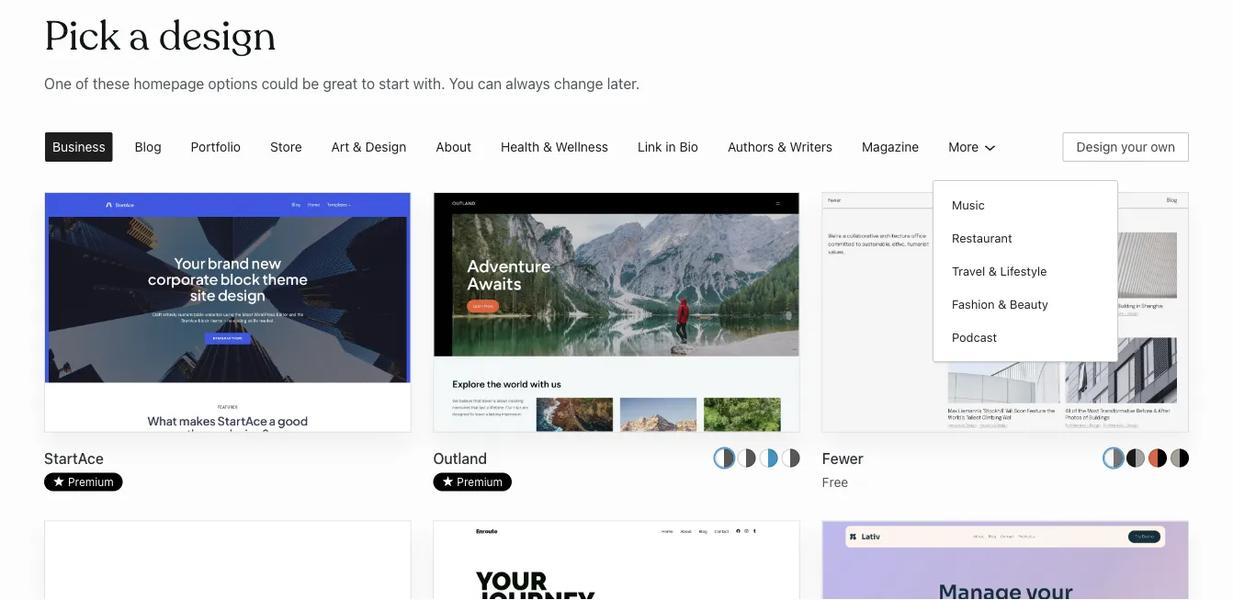 Task type: locate. For each thing, give the bounding box(es) containing it.
business
[[52, 139, 105, 154]]

podcast
[[952, 330, 997, 344]]

business button
[[38, 125, 120, 169]]

art
[[331, 139, 349, 154]]

portfolio
[[191, 139, 241, 154]]

authors & writers
[[728, 139, 833, 154]]

group
[[941, 188, 1110, 354]]

fewer image
[[823, 193, 1188, 532]]

homepage
[[134, 75, 204, 92]]

change later.
[[554, 75, 640, 92]]

& left writers
[[778, 139, 787, 154]]

0 horizontal spatial design
[[365, 139, 407, 154]]

blog button
[[120, 125, 176, 169]]

& right the art
[[353, 139, 362, 154]]

startace image
[[45, 193, 410, 600]]

restaurant
[[952, 231, 1013, 245]]

art & design
[[331, 139, 407, 154]]

design left your at right
[[1077, 139, 1118, 154]]

link
[[638, 139, 662, 154]]

& left beauty
[[998, 297, 1007, 311]]

premium down outland
[[457, 476, 503, 488]]

health & wellness
[[501, 139, 608, 154]]

1 horizontal spatial design
[[1077, 139, 1118, 154]]

you
[[449, 75, 474, 92]]

options
[[208, 75, 258, 92]]

& for wellness
[[543, 139, 552, 154]]

authors & writers button
[[713, 125, 848, 169]]

& inside 'button'
[[543, 139, 552, 154]]

design your own
[[1077, 139, 1176, 154]]

one of these homepage options could be great to start with. you can always change later.
[[44, 75, 640, 92]]

music button
[[941, 188, 1110, 222]]

be
[[302, 75, 319, 92]]

with.
[[413, 75, 445, 92]]

in
[[666, 139, 676, 154]]

magazine
[[862, 139, 919, 154]]

premium
[[68, 476, 114, 488], [457, 476, 503, 488]]

restaurant button
[[941, 222, 1110, 255]]

portfolio button
[[176, 125, 256, 169]]

premium down startace
[[68, 476, 114, 488]]

startace
[[44, 449, 104, 467]]

fashion & beauty button
[[941, 288, 1110, 321]]

&
[[353, 139, 362, 154], [543, 139, 552, 154], [778, 139, 787, 154], [989, 264, 997, 278], [998, 297, 1007, 311]]

0 horizontal spatial premium
[[68, 476, 114, 488]]

could
[[262, 75, 298, 92]]

& right health
[[543, 139, 552, 154]]

premium button
[[44, 473, 123, 491], [433, 473, 512, 491]]

& inside button
[[998, 297, 1007, 311]]

premium for 1st premium button from left
[[68, 476, 114, 488]]

travel & lifestyle button
[[941, 255, 1110, 288]]

0 horizontal spatial premium button
[[44, 473, 123, 491]]

art & design button
[[317, 125, 421, 169]]

& inside "button"
[[989, 264, 997, 278]]

pick
[[44, 11, 120, 63]]

link in bio
[[638, 139, 699, 154]]

2 design from the left
[[1077, 139, 1118, 154]]

design right the art
[[365, 139, 407, 154]]

2 premium from the left
[[457, 476, 503, 488]]

design
[[365, 139, 407, 154], [1077, 139, 1118, 154]]

store
[[270, 139, 302, 154]]

1 horizontal spatial premium
[[457, 476, 503, 488]]

1 premium from the left
[[68, 476, 114, 488]]

travel & lifestyle
[[952, 264, 1047, 278]]

own
[[1151, 139, 1176, 154]]

premium button down outland
[[433, 473, 512, 491]]

design your own button
[[1063, 132, 1189, 162]]

fewer
[[822, 449, 864, 467]]

& right travel
[[989, 264, 997, 278]]

design inside button
[[1077, 139, 1118, 154]]

& for writers
[[778, 139, 787, 154]]

premium button down startace
[[44, 473, 123, 491]]

always
[[506, 75, 550, 92]]

more button
[[934, 125, 1016, 169]]

1 design from the left
[[365, 139, 407, 154]]

music
[[952, 198, 985, 212]]

wellness
[[556, 139, 608, 154]]

1 horizontal spatial premium button
[[433, 473, 512, 491]]



Task type: vqa. For each thing, say whether or not it's contained in the screenshot.
first PREMIUM from right
yes



Task type: describe. For each thing, give the bounding box(es) containing it.
store button
[[256, 125, 317, 169]]

design inside button
[[365, 139, 407, 154]]

outland image
[[434, 193, 799, 600]]

about
[[436, 139, 472, 154]]

bio
[[680, 139, 699, 154]]

2 premium button from the left
[[433, 473, 512, 491]]

health
[[501, 139, 540, 154]]

your
[[1122, 139, 1148, 154]]

can
[[478, 75, 502, 92]]

of
[[75, 75, 89, 92]]

group containing music
[[941, 188, 1110, 354]]

great
[[323, 75, 358, 92]]

to
[[362, 75, 375, 92]]

a design
[[129, 11, 276, 63]]

start
[[379, 75, 410, 92]]

1 premium button from the left
[[44, 473, 123, 491]]

fashion & beauty
[[952, 297, 1049, 311]]

beauty
[[1010, 297, 1049, 311]]

authors
[[728, 139, 774, 154]]

health & wellness button
[[486, 125, 623, 169]]

pick a design
[[44, 11, 276, 63]]

fashion
[[952, 297, 995, 311]]

lativ image
[[823, 521, 1188, 600]]

writers
[[790, 139, 833, 154]]

blog
[[135, 139, 161, 154]]

lifestyle
[[1001, 264, 1047, 278]]

magazine button
[[848, 125, 934, 169]]

premium for 1st premium button from right
[[457, 476, 503, 488]]

foam image
[[45, 521, 410, 600]]

about button
[[421, 125, 486, 169]]

link in bio button
[[623, 125, 713, 169]]

free
[[822, 474, 849, 489]]

podcast button
[[941, 321, 1110, 354]]

& for lifestyle
[[989, 264, 997, 278]]

enroute image
[[434, 521, 799, 600]]

more
[[949, 139, 979, 154]]

one
[[44, 75, 72, 92]]

outland
[[433, 449, 487, 467]]

travel
[[952, 264, 986, 278]]

& for design
[[353, 139, 362, 154]]

these
[[93, 75, 130, 92]]

& for beauty
[[998, 297, 1007, 311]]



